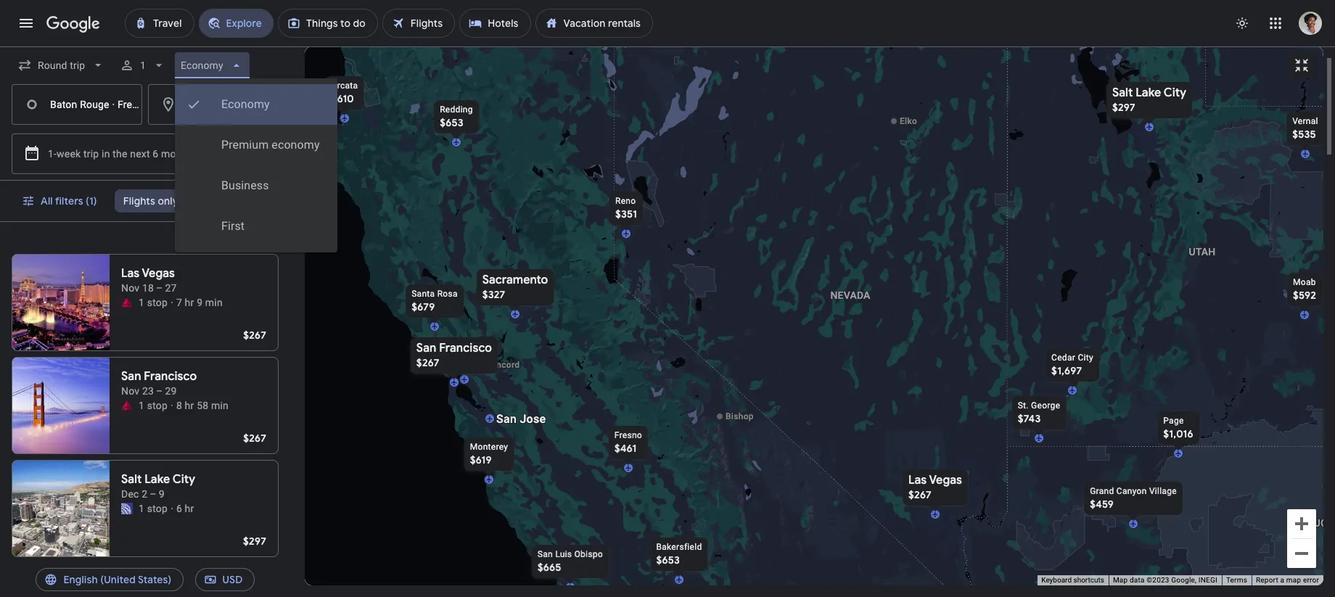 Task type: locate. For each thing, give the bounding box(es) containing it.
1 option from the top
[[175, 84, 338, 125]]

297 US dollars text field
[[1113, 101, 1136, 114], [243, 535, 266, 548]]

0 vertical spatial 297 us dollars text field
[[1113, 101, 1136, 114]]

0 horizontal spatial francisco
[[144, 370, 197, 384]]

3 1 stop from the top
[[139, 503, 168, 515]]

23 – 29
[[142, 386, 177, 397]]

san for nov
[[121, 370, 141, 384]]

0 vertical spatial $297
[[1113, 101, 1136, 114]]

1 vertical spatial hr
[[185, 400, 194, 412]]

nov left '23 – 29' on the bottom left of the page
[[121, 386, 140, 397]]

stop down 2 – 9
[[147, 503, 168, 515]]

3 option from the top
[[175, 166, 338, 206]]

2 hr from the top
[[185, 400, 194, 412]]

moab
[[1294, 277, 1317, 287]]

7
[[176, 297, 182, 309]]

delta image down the san francisco nov 23 – 29
[[121, 400, 133, 412]]

2 1 stop from the top
[[139, 400, 168, 412]]

1 horizontal spatial 297 us dollars text field
[[1113, 101, 1136, 114]]

nov for las
[[121, 282, 140, 294]]

None field
[[12, 52, 111, 78], [175, 52, 250, 78], [12, 52, 111, 78], [175, 52, 250, 78]]

1 vertical spatial vegas
[[930, 473, 963, 488]]

$535
[[1293, 127, 1317, 140]]

0 vertical spatial 6
[[153, 148, 159, 160]]

nov inside las vegas nov 18 – 27
[[121, 282, 140, 294]]

2 vertical spatial 267 us dollars text field
[[909, 488, 932, 501]]

0 horizontal spatial salt
[[121, 473, 142, 487]]

st.
[[1018, 400, 1029, 411]]

1 horizontal spatial salt
[[1113, 85, 1134, 100]]

0 vertical spatial san jose
[[497, 412, 546, 426]]

francisco inside the san francisco nov 23 – 29
[[144, 370, 197, 384]]

page $1,016
[[1164, 416, 1194, 440]]

lake for salt lake city dec 2 – 9
[[145, 473, 170, 487]]

francisco for san francisco $267
[[439, 341, 492, 355]]

week
[[57, 148, 81, 160]]

san for obispo
[[538, 549, 553, 559]]

1 1 stop from the top
[[139, 297, 168, 309]]

2 nov from the top
[[121, 386, 140, 397]]

297 us dollars text field inside map region
[[1113, 101, 1136, 114]]

stop down 18 – 27
[[147, 297, 168, 309]]

0 vertical spatial min
[[205, 297, 223, 309]]

6
[[153, 148, 159, 160], [176, 503, 182, 515]]

monterey
[[470, 442, 508, 452]]

min right 58
[[211, 400, 229, 412]]

1 vertical spatial $653
[[657, 554, 680, 567]]

1 vertical spatial stop
[[147, 400, 168, 412]]

only
[[158, 195, 178, 208]]

1 vertical spatial salt
[[121, 473, 142, 487]]

6 down salt lake city dec 2 – 9
[[176, 503, 182, 515]]

in
[[102, 148, 110, 160]]

lake inside 'salt lake city $297'
[[1136, 85, 1162, 100]]

1 horizontal spatial $297
[[1113, 101, 1136, 114]]

0 horizontal spatial vegas
[[142, 266, 175, 281]]

1 for salt
[[139, 503, 145, 515]]

0 horizontal spatial 267 us dollars text field
[[243, 432, 266, 445]]

san jose right 'english'
[[121, 576, 169, 590]]

canyon
[[1117, 486, 1148, 496]]

0 vertical spatial nov
[[121, 282, 140, 294]]

page
[[1164, 416, 1185, 426]]

0 vertical spatial salt
[[1113, 85, 1134, 100]]

francisco up '23 – 29' on the bottom left of the page
[[144, 370, 197, 384]]

$267
[[243, 329, 266, 342], [417, 356, 440, 369], [243, 432, 266, 445], [909, 488, 932, 501]]

2 horizontal spatial 267 us dollars text field
[[909, 488, 932, 501]]

4 option from the top
[[175, 206, 338, 247]]

flights only
[[123, 195, 178, 208]]

None text field
[[12, 84, 142, 125]]

0 vertical spatial lake
[[1136, 85, 1162, 100]]

las inside "las vegas $267"
[[909, 473, 927, 488]]

3 hr from the top
[[185, 503, 194, 515]]

592 US dollars text field
[[1294, 289, 1317, 302]]

1 up the freetown
[[140, 60, 146, 71]]

1-
[[48, 148, 57, 160]]

cedar
[[1052, 353, 1076, 363]]

1 vertical spatial 267 us dollars text field
[[243, 432, 266, 445]]

0 vertical spatial city
[[1165, 85, 1187, 100]]

lake for salt lake city $297
[[1136, 85, 1162, 100]]

salt for salt lake city dec 2 – 9
[[121, 473, 142, 487]]

0 vertical spatial vegas
[[142, 266, 175, 281]]

lake inside salt lake city dec 2 – 9
[[145, 473, 170, 487]]

0 horizontal spatial 297 us dollars text field
[[243, 535, 266, 548]]

267 US dollars text field
[[417, 356, 440, 369], [243, 432, 266, 445], [909, 488, 932, 501]]

stop down '23 – 29' on the bottom left of the page
[[147, 400, 168, 412]]

0 horizontal spatial las
[[121, 266, 140, 281]]

$267 inside san francisco $267
[[417, 356, 440, 369]]

san inside the san francisco nov 23 – 29
[[121, 370, 141, 384]]

salt inside 'salt lake city $297'
[[1113, 85, 1134, 100]]

grand canyon village $459
[[1091, 486, 1178, 511]]

1 stop for vegas
[[139, 297, 168, 309]]

58
[[197, 400, 209, 412]]

francisco up concord
[[439, 341, 492, 355]]

2 option from the top
[[175, 125, 338, 166]]

1 nov from the top
[[121, 282, 140, 294]]

267 US dollars text field
[[243, 329, 266, 342]]

stop
[[147, 297, 168, 309], [147, 400, 168, 412], [147, 503, 168, 515]]

1 horizontal spatial francisco
[[439, 341, 492, 355]]

1 vertical spatial nov
[[121, 386, 140, 397]]

0 vertical spatial las
[[121, 266, 140, 281]]

1 vertical spatial city
[[1078, 353, 1094, 363]]

0 vertical spatial $653
[[440, 116, 464, 129]]

1 horizontal spatial lake
[[1136, 85, 1162, 100]]

$459
[[1091, 498, 1115, 511]]

vegas inside las vegas nov 18 – 27
[[142, 266, 175, 281]]

redding $653
[[440, 104, 473, 129]]

map
[[1114, 577, 1129, 585]]

all filters (1) button
[[13, 184, 109, 219]]

vegas inside "las vegas $267"
[[930, 473, 963, 488]]

1 horizontal spatial $653
[[657, 554, 680, 567]]

3 stop from the top
[[147, 503, 168, 515]]

city
[[1165, 85, 1187, 100], [1078, 353, 1094, 363], [173, 473, 195, 487]]

1 for las
[[139, 297, 145, 309]]

1 stop from the top
[[147, 297, 168, 309]]

1 vertical spatial 297 us dollars text field
[[243, 535, 266, 548]]

$653 inside bakersfield $653
[[657, 554, 680, 567]]

1 stop down 18 – 27
[[139, 297, 168, 309]]

arcata
[[332, 80, 358, 90]]

0 vertical spatial 1 stop
[[139, 297, 168, 309]]

san inside san francisco $267
[[417, 341, 437, 355]]

2 delta image from the top
[[121, 400, 133, 412]]

lake
[[1136, 85, 1162, 100], [145, 473, 170, 487]]

1
[[140, 60, 146, 71], [139, 297, 145, 309], [139, 400, 145, 412], [139, 503, 145, 515]]

0 vertical spatial francisco
[[439, 341, 492, 355]]

city inside salt lake city dec 2 – 9
[[173, 473, 195, 487]]

1-week trip in the next 6 months
[[48, 148, 197, 160]]

610 US dollars text field
[[332, 92, 354, 105]]

2 horizontal spatial city
[[1165, 85, 1187, 100]]

1 vertical spatial lake
[[145, 473, 170, 487]]

0 horizontal spatial 6
[[153, 148, 159, 160]]

$1,697
[[1052, 364, 1083, 377]]

$653 down bakersfield
[[657, 554, 680, 567]]

nov inside the san francisco nov 23 – 29
[[121, 386, 140, 397]]

vegas for las vegas nov 18 – 27
[[142, 266, 175, 281]]

delta image
[[121, 297, 133, 309], [121, 400, 133, 412]]

a
[[1281, 577, 1285, 585]]

jose right (united
[[143, 576, 169, 590]]

$461
[[615, 442, 637, 455]]

united image
[[121, 503, 133, 515]]

6 right next
[[153, 148, 159, 160]]

city inside 'salt lake city $297'
[[1165, 85, 1187, 100]]

351 US dollars text field
[[616, 207, 637, 220]]

san for $267
[[417, 341, 437, 355]]

vegas
[[142, 266, 175, 281], [930, 473, 963, 488]]

las inside las vegas nov 18 – 27
[[121, 266, 140, 281]]

price
[[284, 195, 308, 208]]

1 down 18 – 27
[[139, 297, 145, 309]]

1 vertical spatial francisco
[[144, 370, 197, 384]]

0 vertical spatial jose
[[520, 412, 546, 426]]

salt
[[1113, 85, 1134, 100], [121, 473, 142, 487]]

0 horizontal spatial lake
[[145, 473, 170, 487]]

0 horizontal spatial san jose
[[121, 576, 169, 590]]

san inside san luis obispo $665
[[538, 549, 553, 559]]

1 button
[[114, 48, 172, 83]]

1 vertical spatial min
[[211, 400, 229, 412]]

1 vertical spatial jose
[[143, 576, 169, 590]]

1 horizontal spatial vegas
[[930, 473, 963, 488]]

min right '9' at the left of the page
[[205, 297, 223, 309]]

0 vertical spatial stop
[[147, 297, 168, 309]]

1 down '23 – 29' on the bottom left of the page
[[139, 400, 145, 412]]

1 horizontal spatial san jose
[[497, 412, 546, 426]]

1 horizontal spatial 6
[[176, 503, 182, 515]]

santa
[[412, 289, 435, 299]]

1 horizontal spatial 267 us dollars text field
[[417, 356, 440, 369]]

salt lake city dec 2 – 9
[[121, 473, 195, 500]]

1 vertical spatial 6
[[176, 503, 182, 515]]

utah
[[1190, 246, 1216, 257]]

stop for vegas
[[147, 297, 168, 309]]

1 delta image from the top
[[121, 297, 133, 309]]

main menu image
[[17, 15, 35, 32]]

select your preferred seating class. list box
[[175, 78, 338, 253]]

2 vertical spatial city
[[173, 473, 195, 487]]

inegi
[[1199, 577, 1218, 585]]

min for san francisco
[[211, 400, 229, 412]]

1 horizontal spatial city
[[1078, 353, 1094, 363]]

jose down concord
[[520, 412, 546, 426]]

hr right the 7
[[185, 297, 194, 309]]

las
[[121, 266, 140, 281], [909, 473, 927, 488]]

luis
[[556, 549, 572, 559]]

baton rouge · freetown
[[50, 98, 161, 110]]

nov left 18 – 27
[[121, 282, 140, 294]]

delta image down las vegas nov 18 – 27
[[121, 297, 133, 309]]

$653
[[440, 116, 464, 129], [657, 554, 680, 567]]

1 vertical spatial san jose
[[121, 576, 169, 590]]

reno $351
[[616, 196, 637, 220]]

0 vertical spatial delta image
[[121, 297, 133, 309]]

0 horizontal spatial city
[[173, 473, 195, 487]]

hr right 8
[[185, 400, 194, 412]]

$267 inside "las vegas $267"
[[909, 488, 932, 501]]

san jose button
[[12, 563, 279, 598], [12, 563, 279, 598]]

0 horizontal spatial $653
[[440, 116, 464, 129]]

hr
[[185, 297, 194, 309], [185, 400, 194, 412], [185, 503, 194, 515]]

change appearance image
[[1226, 6, 1260, 41]]

2 vertical spatial hr
[[185, 503, 194, 515]]

2 vertical spatial stop
[[147, 503, 168, 515]]

0 vertical spatial hr
[[185, 297, 194, 309]]

$653 down the redding
[[440, 116, 464, 129]]

terms
[[1227, 577, 1248, 585]]

1 vertical spatial las
[[909, 473, 927, 488]]

map
[[1287, 577, 1302, 585]]

267 us dollars text field for san
[[417, 356, 440, 369]]

1 vertical spatial delta image
[[121, 400, 133, 412]]

1 right the united icon
[[139, 503, 145, 515]]

grand
[[1091, 486, 1115, 496]]

min for las vegas
[[205, 297, 223, 309]]

$297
[[1113, 101, 1136, 114], [243, 535, 266, 548]]

salt inside salt lake city dec 2 – 9
[[121, 473, 142, 487]]

1 stop
[[139, 297, 168, 309], [139, 400, 168, 412], [139, 503, 168, 515]]

sacramento
[[483, 273, 548, 287]]

1 vertical spatial 1 stop
[[139, 400, 168, 412]]

2 stop from the top
[[147, 400, 168, 412]]

267 us dollars text field for las
[[909, 488, 932, 501]]

1 horizontal spatial jose
[[520, 412, 546, 426]]

san luis obispo $665
[[538, 549, 603, 574]]

$665
[[538, 561, 562, 574]]

filters
[[55, 195, 83, 208]]

san jose up monterey
[[497, 412, 546, 426]]

0 vertical spatial 267 us dollars text field
[[417, 356, 440, 369]]

0 horizontal spatial $297
[[243, 535, 266, 548]]

1 stop down 2 – 9
[[139, 503, 168, 515]]

arcata $610
[[332, 80, 358, 105]]

$653 inside redding $653
[[440, 116, 464, 129]]

usd
[[223, 574, 243, 587]]

las for las vegas nov 18 – 27
[[121, 266, 140, 281]]

8 hr 58 min
[[176, 400, 229, 412]]

francisco inside san francisco $267
[[439, 341, 492, 355]]

$653 for redding $653
[[440, 116, 464, 129]]

option
[[175, 84, 338, 125], [175, 125, 338, 166], [175, 166, 338, 206], [175, 206, 338, 247]]

map region
[[181, 0, 1336, 598]]

san jose
[[497, 412, 546, 426], [121, 576, 169, 590]]

·
[[112, 98, 115, 110]]

1697 US dollars text field
[[1052, 364, 1083, 377]]

2 vertical spatial 1 stop
[[139, 503, 168, 515]]

1 stop down '23 – 29' on the bottom left of the page
[[139, 400, 168, 412]]

1 horizontal spatial las
[[909, 473, 927, 488]]

fresno
[[615, 430, 643, 440]]

report
[[1257, 577, 1279, 585]]

1 hr from the top
[[185, 297, 194, 309]]

hr down salt lake city dec 2 – 9
[[185, 503, 194, 515]]

village
[[1150, 486, 1178, 496]]

obispo
[[575, 549, 603, 559]]



Task type: describe. For each thing, give the bounding box(es) containing it.
$619
[[470, 453, 492, 467]]

rosa
[[438, 289, 458, 299]]

0 horizontal spatial jose
[[143, 576, 169, 590]]

vegas for las vegas $267
[[930, 473, 963, 488]]

bakersfield $653
[[657, 542, 702, 567]]

flights
[[123, 195, 155, 208]]

nevada
[[831, 289, 871, 301]]

$351
[[616, 207, 637, 220]]

6 inside 1-week trip in the next 6 months button
[[153, 148, 159, 160]]

these
[[208, 235, 231, 245]]

$653 for bakersfield $653
[[657, 554, 680, 567]]

error
[[1304, 577, 1320, 585]]

1 inside popup button
[[140, 60, 146, 71]]

english (united states)
[[64, 574, 172, 587]]

terms link
[[1227, 577, 1248, 585]]

francisco for san francisco nov 23 – 29
[[144, 370, 197, 384]]

trip
[[84, 148, 99, 160]]

states)
[[138, 574, 172, 587]]

city for salt lake city $297
[[1165, 85, 1187, 100]]

619 US dollars text field
[[470, 453, 492, 467]]

price button
[[275, 190, 333, 213]]

jose inside map region
[[520, 412, 546, 426]]

459 US dollars text field
[[1091, 498, 1115, 511]]

bishop
[[726, 411, 754, 421]]

english (united states) button
[[36, 563, 183, 598]]

google,
[[1172, 577, 1197, 585]]

hr for salt lake city
[[185, 503, 194, 515]]

sacramento $327
[[483, 273, 548, 301]]

results
[[233, 235, 261, 245]]

map data ©2023 google, inegi
[[1114, 577, 1218, 585]]

keyboard
[[1042, 577, 1072, 585]]

about
[[181, 235, 206, 245]]

stop for francisco
[[147, 400, 168, 412]]

concord
[[486, 360, 520, 370]]

flights only button
[[115, 184, 203, 219]]

cedar city $1,697
[[1052, 353, 1094, 377]]

the
[[113, 148, 127, 160]]

reno
[[616, 196, 636, 206]]

shortcuts
[[1074, 577, 1105, 585]]

stops
[[217, 195, 245, 208]]

salt lake city $297
[[1113, 85, 1187, 114]]

report a map error link
[[1257, 577, 1320, 585]]

743 US dollars text field
[[1018, 412, 1041, 425]]

stop for lake
[[147, 503, 168, 515]]

1 vertical spatial $297
[[243, 535, 266, 548]]

1 for san
[[139, 400, 145, 412]]

data
[[1130, 577, 1145, 585]]

535 US dollars text field
[[1293, 127, 1317, 140]]

report a map error
[[1257, 577, 1320, 585]]

$327
[[483, 288, 506, 301]]

hr for san francisco
[[185, 400, 194, 412]]

dec
[[121, 489, 139, 500]]

vernal
[[1293, 116, 1319, 126]]

hr for las vegas
[[185, 297, 194, 309]]

1 stop for lake
[[139, 503, 168, 515]]

las for las vegas $267
[[909, 473, 927, 488]]

8
[[176, 400, 182, 412]]

1016 US dollars text field
[[1164, 427, 1194, 440]]

nov for san
[[121, 386, 140, 397]]

all
[[41, 195, 53, 208]]

months
[[161, 148, 197, 160]]

$610
[[332, 92, 354, 105]]

delta image for san francisco
[[121, 400, 133, 412]]

$592
[[1294, 289, 1317, 302]]

9
[[197, 297, 203, 309]]

vernal $535
[[1293, 116, 1319, 140]]

6 hr
[[176, 503, 194, 515]]

redding
[[440, 104, 473, 114]]

1 stop for francisco
[[139, 400, 168, 412]]

san francisco nov 23 – 29
[[121, 370, 197, 397]]

rouge
[[80, 98, 109, 110]]

moab $592
[[1294, 277, 1317, 302]]

327 US dollars text field
[[483, 288, 506, 301]]

653 US dollars text field
[[657, 554, 680, 567]]

$297 inside 'salt lake city $297'
[[1113, 101, 1136, 114]]

679 US dollars text field
[[412, 300, 435, 313]]

none text field inside filters form
[[12, 84, 142, 125]]

next
[[130, 148, 150, 160]]

665 US dollars text field
[[538, 561, 562, 574]]

653 US dollars text field
[[440, 116, 464, 129]]

english
[[64, 574, 98, 587]]

keyboard shortcuts button
[[1042, 576, 1105, 586]]

view smaller map image
[[1294, 57, 1311, 74]]

baton
[[50, 98, 77, 110]]

(united
[[100, 574, 136, 587]]

about these results
[[181, 235, 261, 245]]

keyboard shortcuts
[[1042, 577, 1105, 585]]

santa rosa $679
[[412, 289, 458, 313]]

san francisco $267
[[417, 341, 492, 369]]

freetown
[[118, 98, 161, 110]]

bakersfield
[[657, 542, 702, 552]]

george
[[1032, 400, 1061, 411]]

fresno $461
[[615, 430, 643, 455]]

delta image for las vegas
[[121, 297, 133, 309]]

san jose inside map region
[[497, 412, 546, 426]]

loading results progress bar
[[0, 46, 1336, 49]]

©2023
[[1147, 577, 1170, 585]]

1-week trip in the next 6 months button
[[12, 134, 279, 174]]

usd button
[[195, 563, 255, 598]]

461 US dollars text field
[[615, 442, 637, 455]]

monterey $619
[[470, 442, 508, 467]]

filters form
[[0, 46, 338, 253]]

salt for salt lake city $297
[[1113, 85, 1134, 100]]

st. george $743
[[1018, 400, 1061, 425]]

city inside cedar city $1,697
[[1078, 353, 1094, 363]]

(1)
[[86, 195, 97, 208]]

city for salt lake city dec 2 – 9
[[173, 473, 195, 487]]

$1,016
[[1164, 427, 1194, 440]]



Task type: vqa. For each thing, say whether or not it's contained in the screenshot.


